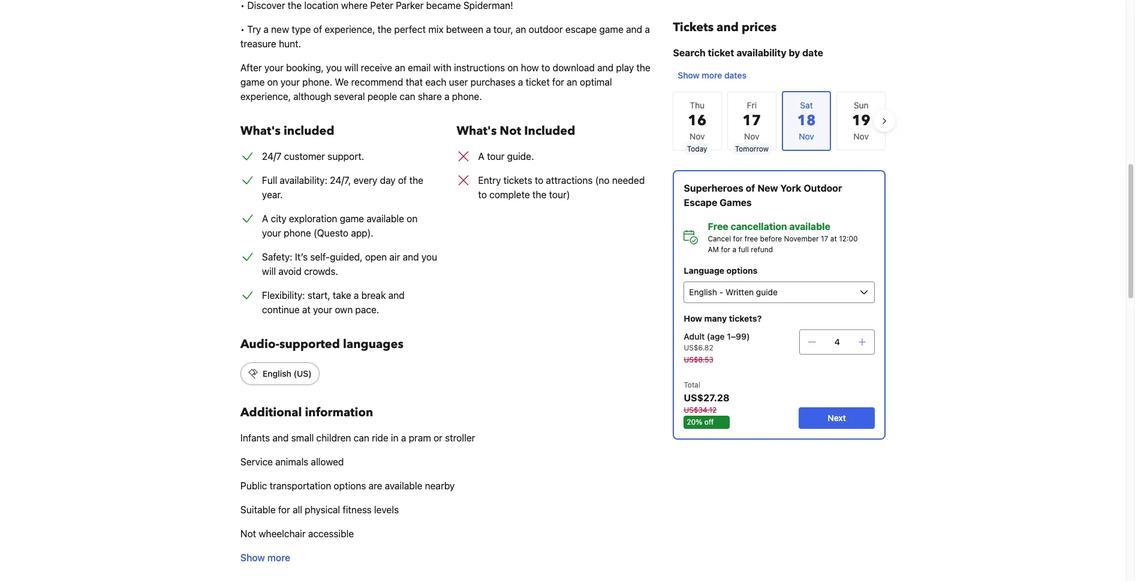 Task type: vqa. For each thing, say whether or not it's contained in the screenshot.
Rooms within Search section
no



Task type: describe. For each thing, give the bounding box(es) containing it.
flexibility:
[[262, 290, 305, 301]]

optimal
[[580, 77, 612, 88]]

and left small at the left of page
[[272, 433, 289, 444]]

you inside after your booking, you will receive an email with instructions on how to download and play the game on your phone. we recommend that each user purchases a ticket for an optimal experience, although several people can share a phone.
[[326, 62, 342, 73]]

your inside a city exploration game available on your phone (questo app).
[[262, 228, 281, 239]]

1 vertical spatial an
[[395, 62, 405, 73]]

what's for what's included
[[240, 123, 281, 139]]

discover
[[247, 0, 285, 11]]

games
[[719, 197, 751, 208]]

each
[[425, 77, 446, 88]]

between
[[446, 24, 483, 35]]

break
[[361, 290, 386, 301]]

safety:
[[262, 252, 292, 263]]

included
[[524, 123, 575, 139]]

next
[[827, 413, 846, 423]]

at inside free cancellation available cancel for free before november 17 at 12:00 am for a full refund
[[830, 234, 837, 243]]

region containing 16
[[663, 86, 895, 156]]

4
[[834, 337, 840, 347]]

location
[[304, 0, 339, 11]]

spiderman!
[[463, 0, 513, 11]]

of inside superheroes of new york outdoor escape games
[[745, 183, 755, 194]]

cancel
[[707, 234, 731, 243]]

(us)
[[294, 369, 312, 379]]

flexibility: start, take a break and continue at your own pace.
[[262, 290, 405, 315]]

for left all
[[278, 505, 290, 516]]

show more dates
[[677, 70, 746, 80]]

audio-
[[240, 336, 279, 353]]

language
[[683, 266, 724, 276]]

nearby
[[425, 481, 455, 492]]

off
[[704, 418, 713, 427]]

show more button
[[240, 551, 290, 565]]

accessible
[[308, 529, 354, 540]]

what's included
[[240, 123, 334, 139]]

with
[[433, 62, 451, 73]]

that
[[406, 77, 423, 88]]

several
[[334, 91, 365, 102]]

dates
[[724, 70, 746, 80]]

try
[[247, 24, 261, 35]]

animals
[[275, 457, 308, 468]]

york
[[780, 183, 801, 194]]

before
[[760, 234, 782, 243]]

an inside the • try a new type of experience, the perfect mix between a tour, an outdoor escape game and a treasure hunt.
[[516, 24, 526, 35]]

tour)
[[549, 189, 570, 200]]

full availability: 24/7, every day of the year.
[[262, 175, 423, 200]]

search ticket availability by date
[[673, 47, 823, 58]]

own
[[335, 305, 353, 315]]

nov for 17
[[744, 131, 759, 142]]

pace.
[[355, 305, 379, 315]]

available inside free cancellation available cancel for free before november 17 at 12:00 am for a full refund
[[789, 221, 830, 232]]

english
[[263, 369, 291, 379]]

0 vertical spatial options
[[726, 266, 757, 276]]

full
[[738, 245, 749, 254]]

tour
[[487, 151, 505, 162]]

entry
[[478, 175, 501, 186]]

24/7
[[262, 151, 281, 162]]

show more dates button
[[673, 65, 751, 86]]

today
[[687, 145, 707, 153]]

in
[[391, 433, 399, 444]]

not wheelchair accessible
[[240, 529, 354, 540]]

full
[[262, 175, 277, 186]]

free
[[707, 221, 728, 232]]

guide.
[[507, 151, 534, 162]]

allowed
[[311, 457, 344, 468]]

0 horizontal spatial on
[[267, 77, 278, 88]]

the inside after your booking, you will receive an email with instructions on how to download and play the game on your phone. we recommend that each user purchases a ticket for an optimal experience, although several people can share a phone.
[[636, 62, 650, 73]]

2 vertical spatial to
[[478, 189, 487, 200]]

2 horizontal spatial an
[[567, 77, 577, 88]]

although
[[293, 91, 331, 102]]

available for nearby
[[385, 481, 422, 492]]

children
[[316, 433, 351, 444]]

on inside a city exploration game available on your phone (questo app).
[[407, 213, 418, 224]]

19
[[852, 111, 870, 131]]

ticket inside after your booking, you will receive an email with instructions on how to download and play the game on your phone. we recommend that each user purchases a ticket for an optimal experience, although several people can share a phone.
[[526, 77, 550, 88]]

support.
[[328, 151, 364, 162]]

more for show more
[[267, 553, 290, 564]]

superheroes of new york outdoor escape games
[[683, 183, 842, 208]]

available for on
[[367, 213, 404, 224]]

language options
[[683, 266, 757, 276]]

• discover the location where peter parker became spiderman!
[[240, 0, 513, 11]]

thu 16 nov today
[[687, 100, 707, 153]]

game inside the • try a new type of experience, the perfect mix between a tour, an outdoor escape game and a treasure hunt.
[[599, 24, 623, 35]]

experience, inside after your booking, you will receive an email with instructions on how to download and play the game on your phone. we recommend that each user purchases a ticket for an optimal experience, although several people can share a phone.
[[240, 91, 291, 102]]

and inside the • try a new type of experience, the perfect mix between a tour, an outdoor escape game and a treasure hunt.
[[626, 24, 642, 35]]

a inside flexibility: start, take a break and continue at your own pace.
[[354, 290, 359, 301]]

and left prices
[[716, 19, 738, 35]]

physical
[[305, 505, 340, 516]]

became
[[426, 0, 461, 11]]

of for day
[[398, 175, 407, 186]]

a right in
[[401, 433, 406, 444]]

what's for what's not included
[[457, 123, 497, 139]]

your right 'after'
[[264, 62, 284, 73]]

new
[[271, 24, 289, 35]]

your inside flexibility: start, take a break and continue at your own pace.
[[313, 305, 332, 315]]

tickets?
[[729, 314, 761, 324]]

0 vertical spatial phone.
[[302, 77, 332, 88]]

where
[[341, 0, 368, 11]]

attractions
[[546, 175, 593, 186]]

your down booking,
[[281, 77, 300, 88]]

guided,
[[330, 252, 363, 263]]

share
[[418, 91, 442, 102]]

for right am
[[721, 245, 730, 254]]

escape
[[683, 197, 717, 208]]

us$6.82
[[683, 344, 713, 353]]

a down how
[[518, 77, 523, 88]]

tomorrow
[[735, 145, 769, 153]]

17 inside fri 17 nov tomorrow
[[743, 111, 761, 131]]

crowds.
[[304, 266, 338, 277]]

show for show more dates
[[677, 70, 699, 80]]

parker
[[396, 0, 424, 11]]

additional information
[[240, 405, 373, 421]]

prices
[[741, 19, 776, 35]]

at inside flexibility: start, take a break and continue at your own pace.
[[302, 305, 311, 315]]

total us$27.28 us$34.12 20% off
[[683, 381, 729, 427]]

mix
[[428, 24, 443, 35]]

for inside after your booking, you will receive an email with instructions on how to download and play the game on your phone. we recommend that each user purchases a ticket for an optimal experience, although several people can share a phone.
[[552, 77, 564, 88]]

free cancellation available cancel for free before november 17 at 12:00 am for a full refund
[[707, 221, 858, 254]]



Task type: locate. For each thing, give the bounding box(es) containing it.
a right share
[[444, 91, 449, 102]]

will down safety:
[[262, 266, 276, 277]]

1 vertical spatial phone.
[[452, 91, 482, 102]]

2 horizontal spatial game
[[599, 24, 623, 35]]

17 inside free cancellation available cancel for free before november 17 at 12:00 am for a full refund
[[821, 234, 828, 243]]

0 vertical spatial on
[[507, 62, 518, 73]]

0 horizontal spatial what's
[[240, 123, 281, 139]]

1 horizontal spatial show
[[677, 70, 699, 80]]

nov inside the sun 19 nov
[[853, 131, 869, 142]]

by
[[788, 47, 800, 58]]

ticket down how
[[526, 77, 550, 88]]

game up app).
[[340, 213, 364, 224]]

0 vertical spatial 17
[[743, 111, 761, 131]]

user
[[449, 77, 468, 88]]

phone. up although
[[302, 77, 332, 88]]

and right break
[[388, 290, 405, 301]]

1 vertical spatial experience,
[[240, 91, 291, 102]]

1 horizontal spatial game
[[340, 213, 364, 224]]

more inside button
[[267, 553, 290, 564]]

1 horizontal spatial experience,
[[325, 24, 375, 35]]

1 vertical spatial you
[[421, 252, 437, 263]]

how
[[683, 314, 702, 324]]

peter
[[370, 0, 393, 11]]

air
[[389, 252, 400, 263]]

17 down 'fri'
[[743, 111, 761, 131]]

0 vertical spatial an
[[516, 24, 526, 35]]

what's up 24/7
[[240, 123, 281, 139]]

available right the are in the bottom left of the page
[[385, 481, 422, 492]]

2 horizontal spatial of
[[745, 183, 755, 194]]

0 horizontal spatial at
[[302, 305, 311, 315]]

and up play
[[626, 24, 642, 35]]

0 vertical spatial a
[[478, 151, 484, 162]]

the inside the • try a new type of experience, the perfect mix between a tour, an outdoor escape game and a treasure hunt.
[[378, 24, 392, 35]]

not down suitable
[[240, 529, 256, 540]]

of right day
[[398, 175, 407, 186]]

nov inside fri 17 nov tomorrow
[[744, 131, 759, 142]]

the inside entry tickets to attractions (no needed to complete the tour)
[[532, 189, 546, 200]]

a inside a city exploration game available on your phone (questo app).
[[262, 213, 268, 224]]

english (us)
[[263, 369, 312, 379]]

0 horizontal spatial show
[[240, 553, 265, 564]]

show for show more
[[240, 553, 265, 564]]

purchases
[[470, 77, 516, 88]]

ticket up show more dates
[[708, 47, 734, 58]]

24/7,
[[330, 175, 351, 186]]

recommend
[[351, 77, 403, 88]]

what's up tour
[[457, 123, 497, 139]]

superheroes
[[683, 183, 743, 194]]

1 horizontal spatial phone.
[[452, 91, 482, 102]]

1 vertical spatial •
[[240, 24, 245, 35]]

of
[[313, 24, 322, 35], [398, 175, 407, 186], [745, 183, 755, 194]]

of inside the • try a new type of experience, the perfect mix between a tour, an outdoor escape game and a treasure hunt.
[[313, 24, 322, 35]]

1 vertical spatial a
[[262, 213, 268, 224]]

1 nov from the left
[[690, 131, 705, 142]]

1 horizontal spatial on
[[407, 213, 418, 224]]

a for a tour guide.
[[478, 151, 484, 162]]

and inside after your booking, you will receive an email with instructions on how to download and play the game on your phone. we recommend that each user purchases a ticket for an optimal experience, although several people can share a phone.
[[597, 62, 614, 73]]

(age
[[707, 332, 724, 342]]

2 vertical spatial an
[[567, 77, 577, 88]]

game inside after your booking, you will receive an email with instructions on how to download and play the game on your phone. we recommend that each user purchases a ticket for an optimal experience, although several people can share a phone.
[[240, 77, 265, 88]]

app).
[[351, 228, 374, 239]]

1 horizontal spatial nov
[[744, 131, 759, 142]]

more for show more dates
[[701, 70, 722, 80]]

game right escape
[[599, 24, 623, 35]]

us$27.28
[[683, 393, 729, 404]]

fri 17 nov tomorrow
[[735, 100, 769, 153]]

options down full at the top of page
[[726, 266, 757, 276]]

2 horizontal spatial on
[[507, 62, 518, 73]]

we
[[335, 77, 349, 88]]

0 horizontal spatial 17
[[743, 111, 761, 131]]

0 horizontal spatial phone.
[[302, 77, 332, 88]]

and inside the safety: it's self-guided, open air and you will avoid crowds.
[[403, 252, 419, 263]]

0 vertical spatial not
[[500, 123, 521, 139]]

availability
[[736, 47, 786, 58]]

nov for 16
[[690, 131, 705, 142]]

nov up the today
[[690, 131, 705, 142]]

2 horizontal spatial nov
[[853, 131, 869, 142]]

game down 'after'
[[240, 77, 265, 88]]

experience, inside the • try a new type of experience, the perfect mix between a tour, an outdoor escape game and a treasure hunt.
[[325, 24, 375, 35]]

12:00
[[839, 234, 858, 243]]

will inside the safety: it's self-guided, open air and you will avoid crowds.
[[262, 266, 276, 277]]

wheelchair
[[259, 529, 306, 540]]

0 horizontal spatial an
[[395, 62, 405, 73]]

0 vertical spatial ticket
[[708, 47, 734, 58]]

0 vertical spatial show
[[677, 70, 699, 80]]

us$8.53
[[683, 356, 713, 365]]

am
[[707, 245, 719, 254]]

can left ride
[[354, 433, 369, 444]]

levels
[[374, 505, 399, 516]]

it's
[[295, 252, 308, 263]]

can down that at left top
[[400, 91, 415, 102]]

show inside button
[[240, 553, 265, 564]]

city
[[271, 213, 286, 224]]

the down peter
[[378, 24, 392, 35]]

3 nov from the left
[[853, 131, 869, 142]]

game inside a city exploration game available on your phone (questo app).
[[340, 213, 364, 224]]

0 horizontal spatial not
[[240, 529, 256, 540]]

suitable for all physical fitness levels
[[240, 505, 399, 516]]

booking,
[[286, 62, 324, 73]]

an down download
[[567, 77, 577, 88]]

1 horizontal spatial an
[[516, 24, 526, 35]]

1 horizontal spatial you
[[421, 252, 437, 263]]

1 vertical spatial at
[[302, 305, 311, 315]]

0 horizontal spatial more
[[267, 553, 290, 564]]

0 vertical spatial to
[[541, 62, 550, 73]]

will inside after your booking, you will receive an email with instructions on how to download and play the game on your phone. we recommend that each user purchases a ticket for an optimal experience, although several people can share a phone.
[[344, 62, 358, 73]]

public transportation options are available nearby
[[240, 481, 455, 492]]

• left the discover at the left top of page
[[240, 0, 245, 11]]

0 horizontal spatial a
[[262, 213, 268, 224]]

fitness
[[343, 505, 372, 516]]

• for • discover the location where peter parker became spiderman!
[[240, 0, 245, 11]]

treasure
[[240, 38, 276, 49]]

to inside after your booking, you will receive an email with instructions on how to download and play the game on your phone. we recommend that each user purchases a ticket for an optimal experience, although several people can share a phone.
[[541, 62, 550, 73]]

phone. down the user
[[452, 91, 482, 102]]

0 horizontal spatial can
[[354, 433, 369, 444]]

nov up tomorrow
[[744, 131, 759, 142]]

of inside full availability: 24/7, every day of the year.
[[398, 175, 407, 186]]

a left full at the top of page
[[732, 245, 736, 254]]

escape
[[565, 24, 597, 35]]

to right how
[[541, 62, 550, 73]]

nov inside thu 16 nov today
[[690, 131, 705, 142]]

free
[[744, 234, 758, 243]]

type
[[292, 24, 311, 35]]

•
[[240, 0, 245, 11], [240, 24, 245, 35]]

a left city on the top of the page
[[262, 213, 268, 224]]

available up app).
[[367, 213, 404, 224]]

small
[[291, 433, 314, 444]]

1 horizontal spatial can
[[400, 91, 415, 102]]

1 vertical spatial on
[[267, 77, 278, 88]]

0 horizontal spatial nov
[[690, 131, 705, 142]]

receive
[[361, 62, 392, 73]]

0 vertical spatial at
[[830, 234, 837, 243]]

not up a tour guide.
[[500, 123, 521, 139]]

phone.
[[302, 77, 332, 88], [452, 91, 482, 102]]

1 vertical spatial 17
[[821, 234, 828, 243]]

1 vertical spatial will
[[262, 266, 276, 277]]

for down download
[[552, 77, 564, 88]]

the up "type"
[[288, 0, 302, 11]]

of right "type"
[[313, 24, 322, 35]]

stroller
[[445, 433, 475, 444]]

20%
[[686, 418, 702, 427]]

1 horizontal spatial 17
[[821, 234, 828, 243]]

0 vertical spatial •
[[240, 0, 245, 11]]

new
[[757, 183, 778, 194]]

• inside the • try a new type of experience, the perfect mix between a tour, an outdoor escape game and a treasure hunt.
[[240, 24, 245, 35]]

available inside a city exploration game available on your phone (questo app).
[[367, 213, 404, 224]]

1 horizontal spatial not
[[500, 123, 521, 139]]

can inside after your booking, you will receive an email with instructions on how to download and play the game on your phone. we recommend that each user purchases a ticket for an optimal experience, although several people can share a phone.
[[400, 91, 415, 102]]

what's
[[240, 123, 281, 139], [457, 123, 497, 139]]

0 horizontal spatial experience,
[[240, 91, 291, 102]]

will
[[344, 62, 358, 73], [262, 266, 276, 277]]

day
[[380, 175, 396, 186]]

• try a new type of experience, the perfect mix between a tour, an outdoor escape game and a treasure hunt.
[[240, 24, 650, 49]]

of left new
[[745, 183, 755, 194]]

to
[[541, 62, 550, 73], [535, 175, 543, 186], [478, 189, 487, 200]]

1 horizontal spatial ticket
[[708, 47, 734, 58]]

november
[[784, 234, 819, 243]]

1 vertical spatial game
[[240, 77, 265, 88]]

needed
[[612, 175, 645, 186]]

tickets
[[673, 19, 713, 35]]

• for • try a new type of experience, the perfect mix between a tour, an outdoor escape game and a treasure hunt.
[[240, 24, 245, 35]]

show inside button
[[677, 70, 699, 80]]

take
[[333, 290, 351, 301]]

1 • from the top
[[240, 0, 245, 11]]

entry tickets to attractions (no needed to complete the tour)
[[478, 175, 645, 200]]

at left 12:00
[[830, 234, 837, 243]]

and inside flexibility: start, take a break and continue at your own pace.
[[388, 290, 405, 301]]

2 vertical spatial game
[[340, 213, 364, 224]]

adult (age 1–99) us$6.82
[[683, 332, 750, 353]]

how many tickets?
[[683, 314, 761, 324]]

1 horizontal spatial a
[[478, 151, 484, 162]]

1 vertical spatial show
[[240, 553, 265, 564]]

many
[[704, 314, 727, 324]]

you up we
[[326, 62, 342, 73]]

nov down "19" at the right of the page
[[853, 131, 869, 142]]

1 what's from the left
[[240, 123, 281, 139]]

0 vertical spatial you
[[326, 62, 342, 73]]

0 vertical spatial more
[[701, 70, 722, 80]]

how
[[521, 62, 539, 73]]

2 nov from the left
[[744, 131, 759, 142]]

a right take
[[354, 290, 359, 301]]

0 vertical spatial experience,
[[325, 24, 375, 35]]

1 horizontal spatial options
[[726, 266, 757, 276]]

will up we
[[344, 62, 358, 73]]

0 horizontal spatial will
[[262, 266, 276, 277]]

a tour guide.
[[478, 151, 534, 162]]

the right day
[[409, 175, 423, 186]]

1 vertical spatial more
[[267, 553, 290, 564]]

you inside the safety: it's self-guided, open air and you will avoid crowds.
[[421, 252, 437, 263]]

more
[[701, 70, 722, 80], [267, 553, 290, 564]]

an right tour,
[[516, 24, 526, 35]]

a left tour,
[[486, 24, 491, 35]]

the inside full availability: 24/7, every day of the year.
[[409, 175, 423, 186]]

available up november in the right of the page
[[789, 221, 830, 232]]

game
[[599, 24, 623, 35], [240, 77, 265, 88], [340, 213, 364, 224]]

and up optimal
[[597, 62, 614, 73]]

2 what's from the left
[[457, 123, 497, 139]]

• left try at left top
[[240, 24, 245, 35]]

0 horizontal spatial of
[[313, 24, 322, 35]]

show down 'search' at top
[[677, 70, 699, 80]]

experience, down 'after'
[[240, 91, 291, 102]]

for up full at the top of page
[[733, 234, 742, 243]]

1 horizontal spatial more
[[701, 70, 722, 80]]

more left dates
[[701, 70, 722, 80]]

region
[[663, 86, 895, 156]]

search
[[673, 47, 705, 58]]

0 vertical spatial game
[[599, 24, 623, 35]]

1 vertical spatial ticket
[[526, 77, 550, 88]]

a
[[478, 151, 484, 162], [262, 213, 268, 224]]

your down 'start,'
[[313, 305, 332, 315]]

more inside button
[[701, 70, 722, 80]]

tour,
[[493, 24, 513, 35]]

your down city on the top of the page
[[262, 228, 281, 239]]

1 vertical spatial can
[[354, 433, 369, 444]]

1 horizontal spatial of
[[398, 175, 407, 186]]

experience, down where
[[325, 24, 375, 35]]

audio-supported languages
[[240, 336, 403, 353]]

customer
[[284, 151, 325, 162]]

a for a city exploration game available on your phone (questo app).
[[262, 213, 268, 224]]

at down 'start,'
[[302, 305, 311, 315]]

sun 19 nov
[[852, 100, 870, 142]]

adult
[[683, 332, 704, 342]]

show more
[[240, 553, 290, 564]]

a city exploration game available on your phone (questo app).
[[262, 213, 418, 239]]

2 vertical spatial on
[[407, 213, 418, 224]]

17 right november in the right of the page
[[821, 234, 828, 243]]

safety: it's self-guided, open air and you will avoid crowds.
[[262, 252, 437, 277]]

0 horizontal spatial ticket
[[526, 77, 550, 88]]

not
[[500, 123, 521, 139], [240, 529, 256, 540]]

0 vertical spatial can
[[400, 91, 415, 102]]

a right try at left top
[[264, 24, 269, 35]]

you right air
[[421, 252, 437, 263]]

show down wheelchair
[[240, 553, 265, 564]]

the right play
[[636, 62, 650, 73]]

or
[[434, 433, 443, 444]]

1 vertical spatial options
[[334, 481, 366, 492]]

fri
[[747, 100, 757, 110]]

public
[[240, 481, 267, 492]]

the left tour) on the top
[[532, 189, 546, 200]]

0 horizontal spatial game
[[240, 77, 265, 88]]

0 vertical spatial will
[[344, 62, 358, 73]]

0 horizontal spatial you
[[326, 62, 342, 73]]

a left tour
[[478, 151, 484, 162]]

1 horizontal spatial at
[[830, 234, 837, 243]]

1 horizontal spatial will
[[344, 62, 358, 73]]

to right tickets
[[535, 175, 543, 186]]

an left email
[[395, 62, 405, 73]]

options up fitness
[[334, 481, 366, 492]]

1 vertical spatial to
[[535, 175, 543, 186]]

and right air
[[403, 252, 419, 263]]

pram
[[409, 433, 431, 444]]

to down entry
[[478, 189, 487, 200]]

total
[[683, 381, 700, 390]]

of for type
[[313, 24, 322, 35]]

availability:
[[280, 175, 327, 186]]

your
[[264, 62, 284, 73], [281, 77, 300, 88], [262, 228, 281, 239], [313, 305, 332, 315]]

a inside free cancellation available cancel for free before november 17 at 12:00 am for a full refund
[[732, 245, 736, 254]]

languages
[[343, 336, 403, 353]]

2 • from the top
[[240, 24, 245, 35]]

more down wheelchair
[[267, 553, 290, 564]]

1 horizontal spatial what's
[[457, 123, 497, 139]]

a left "tickets"
[[645, 24, 650, 35]]

exploration
[[289, 213, 337, 224]]

avoid
[[278, 266, 302, 277]]

after
[[240, 62, 262, 73]]

1 vertical spatial not
[[240, 529, 256, 540]]

0 horizontal spatial options
[[334, 481, 366, 492]]



